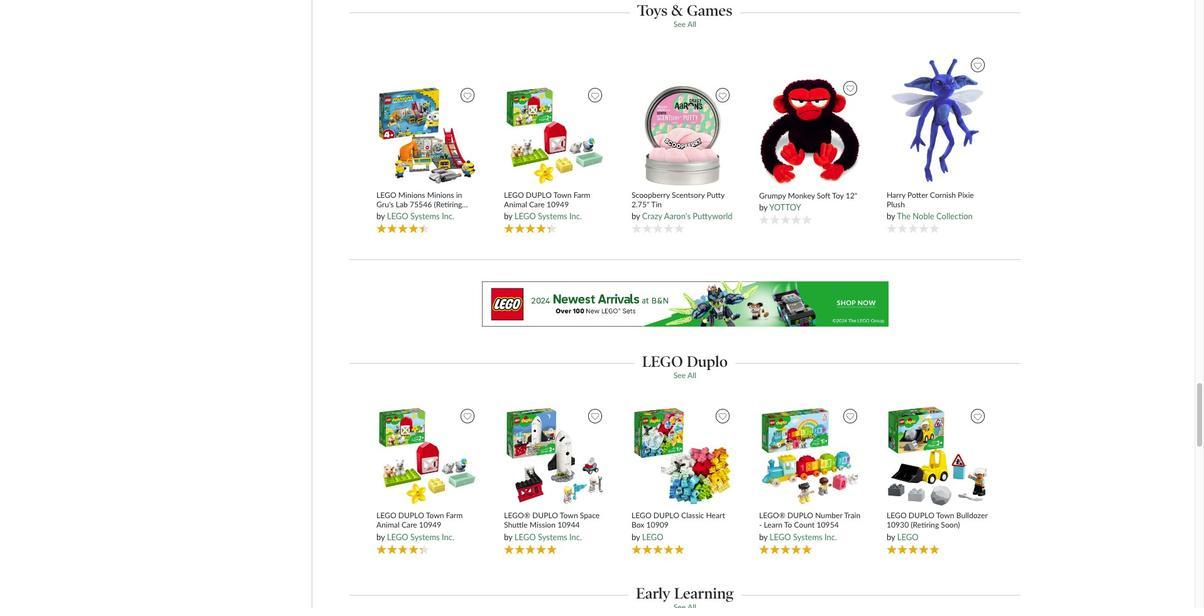 Task type: describe. For each thing, give the bounding box(es) containing it.
town inside lego duplo town bulldozer 10930 (retiring soon) by lego
[[937, 511, 955, 521]]

box
[[632, 521, 645, 530]]

by inside grumpy monkey soft toy 12" by yottoy
[[759, 202, 768, 212]]

lego minions minions in gru's lab 75546 (retiring soon) image
[[377, 85, 478, 186]]

the
[[897, 211, 911, 221]]

12"
[[846, 191, 858, 200]]

by inside harry potter cornish pixie plush by the noble collection
[[887, 211, 896, 221]]

lego systems inc. link for lego® duplo town space shuttle mission 10944 image
[[515, 532, 582, 542]]

see inside "toys & games see all"
[[674, 20, 686, 29]]

harry
[[887, 190, 906, 200]]

lego link for by
[[898, 532, 919, 542]]

2.75"
[[632, 200, 650, 209]]

grumpy monkey soft toy 12 image
[[760, 78, 861, 186]]

lego® duplo number train - learn to count 10954 image
[[760, 406, 861, 507]]

duplo for lego duplo classic heart box 10909 link
[[654, 511, 680, 521]]

by lego systems inc.
[[377, 211, 455, 221]]

systems for rightmost lego duplo town farm animal care 10949 link's lego duplo town farm animal care 10949 image
[[538, 211, 568, 221]]

space
[[580, 511, 600, 521]]

0 horizontal spatial farm
[[446, 511, 463, 521]]

yottoy
[[770, 202, 801, 212]]

monkey
[[788, 191, 815, 200]]

town inside lego® duplo town space shuttle mission 10944 by lego systems inc.
[[560, 511, 578, 521]]

plush
[[887, 200, 905, 209]]

lego® duplo town space shuttle mission 10944 by lego systems inc.
[[504, 511, 600, 542]]

0 vertical spatial farm
[[574, 190, 590, 200]]

lego minions minions in gru's lab 75546 (retiring soon) link
[[377, 190, 479, 219]]

grumpy
[[759, 191, 786, 200]]

early learning
[[636, 585, 734, 603]]

the noble collection link
[[897, 211, 973, 221]]

learning
[[674, 585, 734, 603]]

duplo for lego® duplo number train - learn to count 10954 link
[[788, 511, 814, 521]]

lego duplo classic heart box 10909 by lego
[[632, 511, 725, 542]]

tin
[[651, 200, 662, 209]]

number
[[816, 511, 843, 521]]

systems for lego duplo town farm animal care 10949 image corresponding to bottommost lego duplo town farm animal care 10949 link
[[411, 532, 440, 542]]

see all link for games
[[674, 20, 697, 29]]

by inside scoopberry scentsory putty 2.75" tin by crazy aaron's puttyworld
[[632, 211, 640, 221]]

lego duplo see all
[[642, 352, 728, 380]]

games
[[687, 1, 733, 20]]

animal for rightmost lego duplo town farm animal care 10949 link
[[504, 200, 527, 209]]

bulldozer
[[957, 511, 988, 521]]

lego duplo town farm animal care 10949 by lego systems inc. for rightmost lego duplo town farm animal care 10949 link
[[504, 190, 590, 221]]

scoopberry
[[632, 190, 670, 200]]

scoopberry scentsory putty 2.75 image
[[633, 85, 733, 186]]

lego minions minions in gru's lab 75546 (retiring soon)
[[377, 190, 462, 219]]

lego inside lego® duplo town space shuttle mission 10944 by lego systems inc.
[[515, 532, 536, 542]]

2 minions from the left
[[427, 190, 454, 200]]

noble
[[913, 211, 935, 221]]

heart
[[706, 511, 725, 521]]

lego systems inc. link for lego® duplo number train - learn to count 10954 image
[[770, 532, 837, 542]]

by inside lego duplo town bulldozer 10930 (retiring soon) by lego
[[887, 532, 896, 542]]

grumpy monkey soft toy 12" by yottoy
[[759, 191, 858, 212]]

early
[[636, 585, 671, 603]]

1 horizontal spatial 10949
[[547, 200, 569, 209]]

lego® duplo town space shuttle mission 10944 link
[[504, 511, 606, 530]]

systems inside lego® duplo number train - learn to count 10954 by lego systems inc.
[[793, 532, 823, 542]]

1 vertical spatial lego duplo town farm animal care 10949 link
[[377, 511, 479, 530]]

lego duplo town bulldozer 10930 (retiring soon) by lego
[[887, 511, 988, 542]]

lego systems inc. link for "lego minions minions in gru's lab 75546 (retiring soon)" image
[[387, 211, 455, 221]]

(retiring inside the lego minions minions in gru's lab 75546 (retiring soon)
[[434, 200, 462, 209]]

cornish
[[930, 190, 956, 200]]

lego inside lego® duplo number train - learn to count 10954 by lego systems inc.
[[770, 532, 791, 542]]

lego duplo town bulldozer 10930 (retiring soon) link
[[887, 511, 989, 530]]

lego® duplo number train - learn to count 10954 link
[[759, 511, 862, 530]]

scentsory
[[672, 190, 705, 200]]

lego duplo town farm animal care 10949 by lego systems inc. for bottommost lego duplo town farm animal care 10949 link
[[377, 511, 463, 542]]

duplo for lego® duplo town space shuttle mission 10944 link
[[532, 511, 558, 521]]

inc. inside lego® duplo number train - learn to count 10954 by lego systems inc.
[[825, 532, 837, 542]]

1 minions from the left
[[398, 190, 425, 200]]

learn
[[764, 521, 783, 530]]

soft
[[817, 191, 831, 200]]

toys
[[638, 1, 668, 20]]



Task type: vqa. For each thing, say whether or not it's contained in the screenshot.
1
no



Task type: locate. For each thing, give the bounding box(es) containing it.
harry potter cornish pixie plush by the noble collection
[[887, 190, 974, 221]]

1 horizontal spatial lego link
[[898, 532, 919, 542]]

by inside "lego duplo classic heart box 10909 by lego"
[[632, 532, 640, 542]]

1 vertical spatial care
[[402, 521, 417, 530]]

lego link for lego
[[642, 532, 664, 542]]

lab
[[396, 200, 408, 209]]

0 vertical spatial 10949
[[547, 200, 569, 209]]

10909
[[647, 521, 669, 530]]

duplo inside lego® duplo town space shuttle mission 10944 by lego systems inc.
[[532, 511, 558, 521]]

1 lego link from the left
[[642, 532, 664, 542]]

systems for lego® duplo town space shuttle mission 10944 image
[[538, 532, 568, 542]]

systems inside lego® duplo town space shuttle mission 10944 by lego systems inc.
[[538, 532, 568, 542]]

mission
[[530, 521, 556, 530]]

duplo inside lego® duplo number train - learn to count 10954 by lego systems inc.
[[788, 511, 814, 521]]

1 vertical spatial lego duplo town farm animal care 10949 by lego systems inc.
[[377, 511, 463, 542]]

1 horizontal spatial minions
[[427, 190, 454, 200]]

lego
[[377, 190, 397, 200], [504, 190, 524, 200], [387, 211, 408, 221], [515, 211, 536, 221], [642, 352, 683, 371], [377, 511, 397, 521], [632, 511, 652, 521], [887, 511, 907, 521], [387, 532, 408, 542], [515, 532, 536, 542], [642, 532, 664, 542], [770, 532, 791, 542], [898, 532, 919, 542]]

see all link
[[674, 20, 697, 29], [674, 371, 697, 380]]

yottoy link
[[770, 202, 801, 212]]

0 horizontal spatial care
[[402, 521, 417, 530]]

0 horizontal spatial soon)
[[377, 210, 396, 219]]

see all link down duplo
[[674, 371, 697, 380]]

lego duplo town farm animal care 10949 link
[[504, 190, 606, 210], [377, 511, 479, 530]]

duplo for rightmost lego duplo town farm animal care 10949 link
[[526, 190, 552, 200]]

1 see from the top
[[674, 20, 686, 29]]

10949
[[547, 200, 569, 209], [419, 521, 441, 530]]

lego inside lego duplo see all
[[642, 352, 683, 371]]

soon) down gru's
[[377, 210, 396, 219]]

see
[[674, 20, 686, 29], [674, 371, 686, 380]]

0 horizontal spatial animal
[[377, 521, 400, 530]]

(retiring inside lego duplo town bulldozer 10930 (retiring soon) by lego
[[911, 521, 939, 530]]

care
[[529, 200, 545, 209], [402, 521, 417, 530]]

1 vertical spatial lego duplo town farm animal care 10949 image
[[377, 406, 478, 507]]

minions left 'in' on the left top of the page
[[427, 190, 454, 200]]

by inside lego® duplo number train - learn to count 10954 by lego systems inc.
[[759, 532, 768, 542]]

10944
[[558, 521, 580, 530]]

soon) inside the lego minions minions in gru's lab 75546 (retiring soon)
[[377, 210, 396, 219]]

train
[[845, 511, 861, 521]]

lego link down 10930
[[898, 532, 919, 542]]

0 horizontal spatial minions
[[398, 190, 425, 200]]

1 horizontal spatial animal
[[504, 200, 527, 209]]

farm
[[574, 190, 590, 200], [446, 511, 463, 521]]

2 all from the top
[[688, 371, 697, 380]]

town
[[554, 190, 572, 200], [426, 511, 444, 521], [560, 511, 578, 521], [937, 511, 955, 521]]

1 lego® from the left
[[504, 511, 530, 521]]

crazy
[[642, 211, 662, 221]]

1 vertical spatial 10949
[[419, 521, 441, 530]]

lego®
[[504, 511, 530, 521], [759, 511, 786, 521]]

0 vertical spatial see all link
[[674, 20, 697, 29]]

2 see from the top
[[674, 371, 686, 380]]

0 horizontal spatial lego duplo town farm animal care 10949 by lego systems inc.
[[377, 511, 463, 542]]

1 vertical spatial all
[[688, 371, 697, 380]]

0 vertical spatial (retiring
[[434, 200, 462, 209]]

all down "games"
[[688, 20, 697, 29]]

1 horizontal spatial care
[[529, 200, 545, 209]]

putty
[[707, 190, 725, 200]]

aaron's
[[664, 211, 691, 221]]

1 horizontal spatial farm
[[574, 190, 590, 200]]

lego duplo classic heart box 10909 link
[[632, 511, 734, 530]]

crazy aaron's puttyworld link
[[642, 211, 733, 221]]

lego® duplo town space shuttle mission 10944 image
[[505, 406, 606, 507]]

minions
[[398, 190, 425, 200], [427, 190, 454, 200]]

1 vertical spatial soon)
[[941, 521, 960, 530]]

duplo
[[687, 352, 728, 371]]

lego systems inc. link
[[387, 211, 455, 221], [515, 211, 582, 221], [387, 532, 455, 542], [515, 532, 582, 542], [770, 532, 837, 542]]

1 vertical spatial farm
[[446, 511, 463, 521]]

(retiring right 10930
[[911, 521, 939, 530]]

harry potter cornish pixie plush link
[[887, 190, 989, 210]]

to
[[785, 521, 792, 530]]

potter
[[908, 190, 928, 200]]

grumpy monkey soft toy 12" link
[[759, 191, 862, 200]]

lego® for count
[[759, 511, 786, 521]]

2 lego link from the left
[[898, 532, 919, 542]]

lego duplo town farm animal care 10949 image
[[505, 85, 606, 186], [377, 406, 478, 507]]

0 vertical spatial care
[[529, 200, 545, 209]]

0 vertical spatial lego duplo town farm animal care 10949 by lego systems inc.
[[504, 190, 590, 221]]

lego duplo town farm animal care 10949 image for bottommost lego duplo town farm animal care 10949 link
[[377, 406, 478, 507]]

minions up 75546
[[398, 190, 425, 200]]

inc.
[[442, 211, 455, 221], [570, 211, 582, 221], [442, 532, 455, 542], [570, 532, 582, 542], [825, 532, 837, 542]]

0 vertical spatial all
[[688, 20, 697, 29]]

duplo inside "lego duplo classic heart box 10909 by lego"
[[654, 511, 680, 521]]

1 horizontal spatial lego®
[[759, 511, 786, 521]]

lego duplo town farm animal care 10949 image for rightmost lego duplo town farm animal care 10949 link
[[505, 85, 606, 186]]

lego® duplo number train - learn to count 10954 by lego systems inc.
[[759, 511, 861, 542]]

lego® for by
[[504, 511, 530, 521]]

harry potter cornish pixie plush image
[[888, 55, 988, 186]]

lego duplo classic heart box 10909 image
[[633, 406, 733, 507]]

1 horizontal spatial soon)
[[941, 521, 960, 530]]

scoopberry scentsory putty 2.75" tin link
[[632, 190, 734, 210]]

systems
[[411, 211, 440, 221], [538, 211, 568, 221], [411, 532, 440, 542], [538, 532, 568, 542], [793, 532, 823, 542]]

(retiring down 'in' on the left top of the page
[[434, 200, 462, 209]]

0 vertical spatial see
[[674, 20, 686, 29]]

-
[[759, 521, 762, 530]]

by inside lego® duplo town space shuttle mission 10944 by lego systems inc.
[[504, 532, 513, 542]]

0 horizontal spatial (retiring
[[434, 200, 462, 209]]

pixie
[[958, 190, 974, 200]]

0 horizontal spatial lego link
[[642, 532, 664, 542]]

duplo
[[526, 190, 552, 200], [398, 511, 424, 521], [532, 511, 558, 521], [654, 511, 680, 521], [788, 511, 814, 521], [909, 511, 935, 521]]

all down duplo
[[688, 371, 697, 380]]

lego® up shuttle
[[504, 511, 530, 521]]

toy
[[833, 191, 844, 200]]

lego link down 10909
[[642, 532, 664, 542]]

animal
[[504, 200, 527, 209], [377, 521, 400, 530]]

1 horizontal spatial lego duplo town farm animal care 10949 image
[[505, 85, 606, 186]]

scoopberry scentsory putty 2.75" tin by crazy aaron's puttyworld
[[632, 190, 733, 221]]

toys & games see all
[[638, 1, 733, 29]]

0 horizontal spatial lego duplo town farm animal care 10949 image
[[377, 406, 478, 507]]

0 horizontal spatial lego®
[[504, 511, 530, 521]]

1 see all link from the top
[[674, 20, 697, 29]]

advertisement element
[[350, 282, 1021, 327]]

inc. inside lego® duplo town space shuttle mission 10944 by lego systems inc.
[[570, 532, 582, 542]]

(retiring
[[434, 200, 462, 209], [911, 521, 939, 530]]

in
[[456, 190, 462, 200]]

duplo for bottommost lego duplo town farm animal care 10949 link
[[398, 511, 424, 521]]

puttyworld
[[693, 211, 733, 221]]

see all link for see
[[674, 371, 697, 380]]

1 vertical spatial see all link
[[674, 371, 697, 380]]

collection
[[937, 211, 973, 221]]

duplo inside lego duplo town bulldozer 10930 (retiring soon) by lego
[[909, 511, 935, 521]]

0 vertical spatial lego duplo town farm animal care 10949 image
[[505, 85, 606, 186]]

classic
[[682, 511, 704, 521]]

0 horizontal spatial 10949
[[419, 521, 441, 530]]

1 vertical spatial (retiring
[[911, 521, 939, 530]]

10930
[[887, 521, 909, 530]]

lego® inside lego® duplo town space shuttle mission 10944 by lego systems inc.
[[504, 511, 530, 521]]

all
[[688, 20, 697, 29], [688, 371, 697, 380]]

animal for bottommost lego duplo town farm animal care 10949 link
[[377, 521, 400, 530]]

10954
[[817, 521, 839, 530]]

2 lego® from the left
[[759, 511, 786, 521]]

lego® inside lego® duplo number train - learn to count 10954 by lego systems inc.
[[759, 511, 786, 521]]

2 see all link from the top
[[674, 371, 697, 380]]

soon)
[[377, 210, 396, 219], [941, 521, 960, 530]]

soon) inside lego duplo town bulldozer 10930 (retiring soon) by lego
[[941, 521, 960, 530]]

lego® up learn
[[759, 511, 786, 521]]

1 horizontal spatial lego duplo town farm animal care 10949 by lego systems inc.
[[504, 190, 590, 221]]

shuttle
[[504, 521, 528, 530]]

0 vertical spatial lego duplo town farm animal care 10949 link
[[504, 190, 606, 210]]

lego inside the lego minions minions in gru's lab 75546 (retiring soon)
[[377, 190, 397, 200]]

1 all from the top
[[688, 20, 697, 29]]

1 vertical spatial see
[[674, 371, 686, 380]]

see inside lego duplo see all
[[674, 371, 686, 380]]

by
[[759, 202, 768, 212], [377, 211, 385, 221], [504, 211, 513, 221], [632, 211, 640, 221], [887, 211, 896, 221], [377, 532, 385, 542], [504, 532, 513, 542], [632, 532, 640, 542], [759, 532, 768, 542], [887, 532, 896, 542]]

1 horizontal spatial (retiring
[[911, 521, 939, 530]]

lego link
[[642, 532, 664, 542], [898, 532, 919, 542]]

0 vertical spatial animal
[[504, 200, 527, 209]]

0 vertical spatial soon)
[[377, 210, 396, 219]]

&
[[672, 1, 683, 20]]

all inside "toys & games see all"
[[688, 20, 697, 29]]

see all link down &
[[674, 20, 697, 29]]

count
[[794, 521, 815, 530]]

1 vertical spatial animal
[[377, 521, 400, 530]]

all inside lego duplo see all
[[688, 371, 697, 380]]

75546
[[410, 200, 432, 209]]

lego duplo town farm animal care 10949 by lego systems inc.
[[504, 190, 590, 221], [377, 511, 463, 542]]

soon) down bulldozer
[[941, 521, 960, 530]]

lego duplo town bulldozer 10930 (retiring soon) image
[[888, 406, 988, 507]]

0 horizontal spatial lego duplo town farm animal care 10949 link
[[377, 511, 479, 530]]

gru's
[[377, 200, 394, 209]]

1 horizontal spatial lego duplo town farm animal care 10949 link
[[504, 190, 606, 210]]

duplo for lego duplo town bulldozer 10930 (retiring soon) "link"
[[909, 511, 935, 521]]



